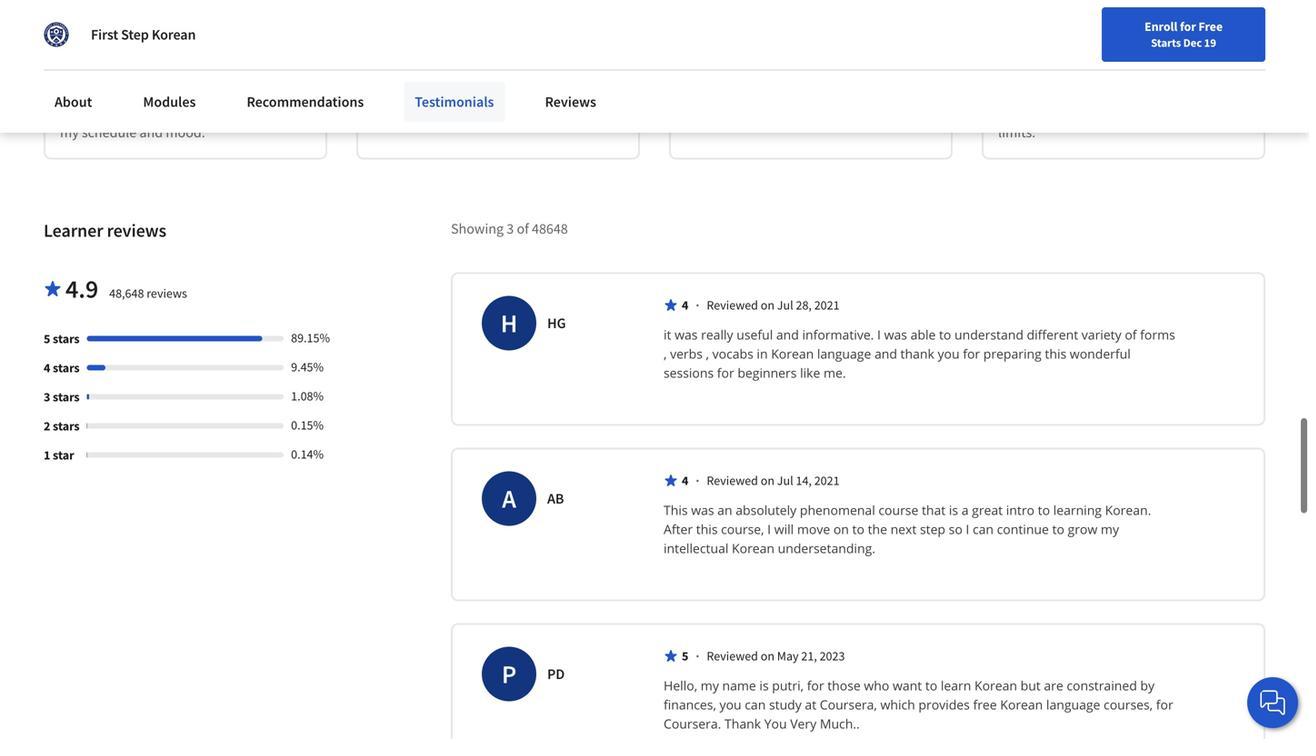 Task type: locate. For each thing, give the bounding box(es) containing it.
stars for 4 stars
[[53, 359, 80, 376]]

0 horizontal spatial can
[[140, 101, 161, 119]]

2021 for h
[[814, 297, 840, 313]]

courses inside "i directly applied the concepts and skills i learned from my courses to an exciting new project at work."
[[483, 79, 529, 98]]

can down rhythm
[[140, 101, 161, 119]]

been
[[190, 79, 220, 98]]

at right better
[[1230, 58, 1242, 76]]

coursera down topics
[[831, 79, 885, 98]]

stars
[[53, 330, 80, 347], [53, 359, 80, 376], [53, 389, 80, 405], [53, 418, 80, 434]]

on for a
[[761, 472, 775, 489]]

learn down the has on the top of page
[[164, 101, 195, 119]]

able inside "to be able to take courses at my own pace and rhythm has been an amazing experience. i can learn whenever it fits my schedule and mood."
[[102, 58, 128, 76]]

0 vertical spatial coursera
[[831, 79, 885, 98]]

h
[[501, 307, 518, 339]]

to left understand
[[939, 326, 951, 343]]

5 for 5 stars
[[44, 330, 50, 347]]

free
[[1199, 18, 1223, 35]]

1 horizontal spatial learn
[[941, 677, 971, 694]]

1
[[44, 447, 50, 463]]

and
[[564, 58, 587, 76], [92, 79, 115, 98], [139, 123, 163, 141], [776, 326, 799, 343], [875, 345, 897, 362]]

3 reviewed from the top
[[707, 648, 758, 664]]

2 vertical spatial the
[[868, 520, 887, 538]]

1 horizontal spatial so
[[1076, 79, 1090, 98]]

an inside "to be able to take courses at my own pace and rhythm has been an amazing experience. i can learn whenever it fits my schedule and mood."
[[223, 79, 238, 98]]

2021 right 28,
[[814, 297, 840, 313]]

learner up 4.9 at the top left of page
[[44, 219, 103, 242]]

0 vertical spatial can
[[140, 101, 161, 119]]

korean up take
[[152, 25, 196, 44]]

5 for 5
[[682, 648, 689, 664]]

1 horizontal spatial that
[[922, 501, 946, 519]]

2 vertical spatial is
[[760, 677, 769, 694]]

you down name
[[720, 696, 742, 713]]

1 vertical spatial is
[[949, 501, 958, 519]]

coursera inside "learning isn't just about being better at your job: it's so much more than that. coursera allows me to learn without limits."
[[998, 101, 1053, 119]]

korean inside this was an absolutely phenomenal course that is a great intro to learning korean. after this course, i will move on to the next step so i can continue to grow my intellectual korean undersetanding.
[[732, 539, 775, 557]]

0 vertical spatial able
[[102, 58, 128, 76]]

show notifications image
[[1098, 23, 1120, 45]]

courses inside "when i need courses on topics that my university doesn't offer, coursera is one of the best places to go."
[[769, 58, 816, 76]]

48,648
[[109, 285, 144, 301]]

rhythm
[[118, 79, 163, 98]]

to up rhythm
[[131, 58, 144, 76]]

3 up 2
[[44, 389, 50, 405]]

it left fits
[[261, 101, 269, 119]]

0 horizontal spatial the
[[483, 58, 503, 76]]

0 vertical spatial that
[[877, 58, 902, 76]]

courses up been
[[176, 58, 222, 76]]

can down great
[[973, 520, 994, 538]]

19
[[1204, 35, 1216, 50]]

0 horizontal spatial learn
[[164, 101, 195, 119]]

jul left 14,
[[777, 472, 793, 489]]

menu item
[[962, 18, 1079, 77]]

to down concepts
[[532, 79, 545, 98]]

and up 'experience.'
[[92, 79, 115, 98]]

you inside hello, my name is putri, for those who want to learn korean but are constrained by finances, you can study at coursera, which provides free korean language courses, for coursera. thank you very much..
[[720, 696, 742, 713]]

my inside "when i need courses on topics that my university doesn't offer, coursera is one of the best places to go."
[[905, 58, 924, 76]]

5
[[44, 330, 50, 347], [682, 648, 689, 664]]

so inside "learning isn't just about being better at your job: it's so much more than that. coursera allows me to learn without limits."
[[1076, 79, 1090, 98]]

0 vertical spatial 2021
[[814, 297, 840, 313]]

stars up 3 stars
[[53, 359, 80, 376]]

0 vertical spatial you
[[938, 345, 960, 362]]

on up the offer,
[[819, 58, 835, 76]]

chaitanya a.
[[1071, 10, 1148, 28]]

0 horizontal spatial coursera
[[831, 79, 885, 98]]

1 horizontal spatial an
[[547, 79, 563, 98]]

1 vertical spatial 5
[[682, 648, 689, 664]]

course,
[[721, 520, 764, 538]]

1 vertical spatial able
[[911, 326, 936, 343]]

provides
[[919, 696, 970, 713]]

able inside it was really useful and informative. i was able to understand different variety of forms , verbs , vocabs in korean language and thank you for preparing this wonderful sessions for beginners like me.
[[911, 326, 936, 343]]

language inside hello, my name is putri, for those who want to learn korean but are constrained by finances, you can study at coursera, which provides free korean language courses, for coursera. thank you very much..
[[1046, 696, 1100, 713]]

2 2021 from the top
[[814, 472, 840, 489]]

learn
[[164, 101, 195, 119], [1135, 101, 1166, 119], [941, 677, 971, 694]]

i left need
[[729, 58, 733, 76]]

learn down more
[[1135, 101, 1166, 119]]

1 horizontal spatial 5
[[682, 648, 689, 664]]

and up the exciting
[[564, 58, 587, 76]]

learn inside "to be able to take courses at my own pace and rhythm has been an amazing experience. i can learn whenever it fits my schedule and mood."
[[164, 101, 195, 119]]

beginners
[[738, 364, 797, 381]]

an inside this was an absolutely phenomenal course that is a great intro to learning korean. after this course, i will move on to the next step so i can continue to grow my intellectual korean undersetanding.
[[718, 501, 732, 519]]

the inside "when i need courses on topics that my university doesn't offer, coursera is one of the best places to go."
[[701, 101, 721, 119]]

0 vertical spatial this
[[1045, 345, 1067, 362]]

korean up like
[[771, 345, 814, 362]]

1 vertical spatial it
[[664, 326, 671, 343]]

, left verbs
[[664, 345, 667, 362]]

48,648 reviews
[[109, 285, 187, 301]]

of left 48648 on the left of the page
[[517, 219, 529, 238]]

89.15%
[[291, 329, 330, 346]]

korean
[[152, 25, 196, 44], [771, 345, 814, 362], [732, 539, 775, 557], [975, 677, 1017, 694], [1000, 696, 1043, 713]]

can inside "to be able to take courses at my own pace and rhythm has been an amazing experience. i can learn whenever it fits my schedule and mood."
[[140, 101, 161, 119]]

1 vertical spatial coursera
[[998, 101, 1053, 119]]

learner up take
[[133, 21, 179, 39]]

korean.
[[1105, 501, 1151, 519]]

courses inside "to be able to take courses at my own pace and rhythm has been an amazing experience. i can learn whenever it fits my schedule and mood."
[[176, 58, 222, 76]]

and inside "i directly applied the concepts and skills i learned from my courses to an exciting new project at work."
[[564, 58, 587, 76]]

reviewed
[[707, 297, 758, 313], [707, 472, 758, 489], [707, 648, 758, 664]]

to up provides
[[925, 677, 938, 694]]

i left will
[[768, 520, 771, 538]]

much
[[1093, 79, 1127, 98]]

0 vertical spatial jul
[[777, 297, 793, 313]]

for up dec
[[1180, 18, 1196, 35]]

3 stars from the top
[[53, 389, 80, 405]]

0 vertical spatial 4
[[682, 297, 689, 313]]

48648
[[532, 219, 568, 238]]

amazing
[[241, 79, 293, 98]]

chat with us image
[[1258, 688, 1287, 717]]

2 vertical spatial can
[[745, 696, 766, 713]]

is left putri,
[[760, 677, 769, 694]]

"when i need courses on topics that my university doesn't offer, coursera is one of the best places to go."
[[686, 58, 924, 119]]

4 up 3 stars
[[44, 359, 50, 376]]

absolutely
[[736, 501, 797, 519]]

0 horizontal spatial courses
[[176, 58, 222, 76]]

0 vertical spatial is
[[888, 79, 898, 98]]

learner for learner since 2018
[[133, 21, 179, 39]]

this
[[664, 501, 688, 519]]

0 horizontal spatial 3
[[44, 389, 50, 405]]

my inside "i directly applied the concepts and skills i learned from my courses to an exciting new project at work."
[[461, 79, 480, 98]]

hg
[[547, 314, 566, 332]]

may
[[777, 648, 799, 664]]

0 horizontal spatial language
[[817, 345, 871, 362]]

reviewed up absolutely
[[707, 472, 758, 489]]

that
[[877, 58, 902, 76], [922, 501, 946, 519]]

2 vertical spatial 4
[[682, 472, 689, 489]]

that inside "when i need courses on topics that my university doesn't offer, coursera is one of the best places to go."
[[877, 58, 902, 76]]

an down concepts
[[547, 79, 563, 98]]

1 vertical spatial language
[[1046, 696, 1100, 713]]

2021 right 14,
[[814, 472, 840, 489]]

just
[[1090, 58, 1112, 76]]

about
[[1115, 58, 1151, 76]]

on up useful
[[761, 297, 775, 313]]

go."
[[810, 101, 833, 119]]

recommendations link
[[236, 82, 375, 122]]

an inside "i directly applied the concepts and skills i learned from my courses to an exciting new project at work."
[[547, 79, 563, 98]]

0 vertical spatial of
[[686, 101, 698, 119]]

1 vertical spatial 2021
[[814, 472, 840, 489]]

2 stars from the top
[[53, 359, 80, 376]]

to inside "i directly applied the concepts and skills i learned from my courses to an exciting new project at work."
[[532, 79, 545, 98]]

stars up 4 stars
[[53, 330, 80, 347]]

who
[[864, 677, 890, 694]]

that for course
[[922, 501, 946, 519]]

0 vertical spatial learner
[[133, 21, 179, 39]]

korean down but
[[1000, 696, 1043, 713]]

reviewed on jul 28, 2021
[[707, 297, 840, 313]]

intellectual
[[664, 539, 729, 557]]

is
[[888, 79, 898, 98], [949, 501, 958, 519], [760, 677, 769, 694]]

learn for more
[[1135, 101, 1166, 119]]

whenever
[[198, 101, 258, 119]]

so down a
[[949, 520, 963, 538]]

1 vertical spatial the
[[701, 101, 721, 119]]

since
[[182, 21, 213, 39]]

reviewed up 'really'
[[707, 297, 758, 313]]

able
[[102, 58, 128, 76], [911, 326, 936, 343]]

2 horizontal spatial the
[[868, 520, 887, 538]]

1 horizontal spatial language
[[1046, 696, 1100, 713]]

on up absolutely
[[761, 472, 775, 489]]

move
[[797, 520, 830, 538]]

reviews up the '48,648'
[[107, 219, 166, 242]]

to left go."
[[794, 101, 807, 119]]

1 horizontal spatial the
[[701, 101, 721, 119]]

was up verbs
[[675, 326, 698, 343]]

the right applied
[[483, 58, 503, 76]]

2 reviewed from the top
[[707, 472, 758, 489]]

that.
[[1196, 79, 1225, 98]]

reviewed up name
[[707, 648, 758, 664]]

courses up the offer,
[[769, 58, 816, 76]]

dec
[[1183, 35, 1202, 50]]

2 horizontal spatial learn
[[1135, 101, 1166, 119]]

the down university
[[701, 101, 721, 119]]

i down rhythm
[[133, 101, 137, 119]]

a
[[502, 483, 516, 514]]

,
[[664, 345, 667, 362], [706, 345, 709, 362]]

1 vertical spatial that
[[922, 501, 946, 519]]

1 jul from the top
[[777, 297, 793, 313]]

1 stars from the top
[[53, 330, 80, 347]]

on left may
[[761, 648, 775, 664]]

2 horizontal spatial of
[[1125, 326, 1137, 343]]

i
[[729, 58, 733, 76], [373, 79, 377, 98], [133, 101, 137, 119], [877, 326, 881, 343], [768, 520, 771, 538], [966, 520, 970, 538]]

is inside this was an absolutely phenomenal course that is a great intro to learning korean. after this course, i will move on to the next step so i can continue to grow my intellectual korean undersetanding.
[[949, 501, 958, 519]]

2 horizontal spatial courses
[[769, 58, 816, 76]]

1 vertical spatial learner
[[44, 219, 103, 242]]

reviews
[[107, 219, 166, 242], [147, 285, 187, 301]]

my up one
[[905, 58, 924, 76]]

jul for h
[[777, 297, 793, 313]]

after
[[664, 520, 693, 538]]

korean down course, on the bottom right of the page
[[732, 539, 775, 557]]

1 vertical spatial so
[[949, 520, 963, 538]]

an up whenever
[[223, 79, 238, 98]]

2 vertical spatial reviewed
[[707, 648, 758, 664]]

coursera up limits."
[[998, 101, 1053, 119]]

0 vertical spatial reviewed
[[707, 297, 758, 313]]

2 , from the left
[[706, 345, 709, 362]]

1 vertical spatial can
[[973, 520, 994, 538]]

1 horizontal spatial learner
[[133, 21, 179, 39]]

at down from
[[447, 101, 459, 119]]

my down korean.
[[1101, 520, 1119, 538]]

0 horizontal spatial 5
[[44, 330, 50, 347]]

2 stars
[[44, 418, 80, 434]]

4 up this
[[682, 472, 689, 489]]

0 vertical spatial reviews
[[107, 219, 166, 242]]

and right useful
[[776, 326, 799, 343]]

0 horizontal spatial this
[[696, 520, 718, 538]]

4 stars from the top
[[53, 418, 80, 434]]

1 horizontal spatial able
[[911, 326, 936, 343]]

1 vertical spatial this
[[696, 520, 718, 538]]

1 vertical spatial reviewed
[[707, 472, 758, 489]]

on
[[819, 58, 835, 76], [761, 297, 775, 313], [761, 472, 775, 489], [834, 520, 849, 538], [761, 648, 775, 664]]

1 horizontal spatial ,
[[706, 345, 709, 362]]

able up thank
[[911, 326, 936, 343]]

1 horizontal spatial this
[[1045, 345, 1067, 362]]

yonsei university image
[[44, 22, 69, 47]]

0 vertical spatial it
[[261, 101, 269, 119]]

1 horizontal spatial it
[[664, 326, 671, 343]]

useful
[[737, 326, 773, 343]]

testimonials link
[[404, 82, 505, 122]]

1 vertical spatial you
[[720, 696, 742, 713]]

1 vertical spatial of
[[517, 219, 529, 238]]

pace
[[60, 79, 89, 98]]

an up course, on the bottom right of the page
[[718, 501, 732, 519]]

be
[[84, 58, 99, 76]]

next
[[891, 520, 917, 538]]

i down "i
[[373, 79, 377, 98]]

that inside this was an absolutely phenomenal course that is a great intro to learning korean. after this course, i will move on to the next step so i can continue to grow my intellectual korean undersetanding.
[[922, 501, 946, 519]]

of inside it was really useful and informative. i was able to understand different variety of forms , verbs , vocabs in korean language and thank you for preparing this wonderful sessions for beginners like me.
[[1125, 326, 1137, 343]]

that up one
[[877, 58, 902, 76]]

1 horizontal spatial of
[[686, 101, 698, 119]]

2 jul from the top
[[777, 472, 793, 489]]

stars right 2
[[53, 418, 80, 434]]

undersetanding.
[[778, 539, 876, 557]]

this down "different" at the top of page
[[1045, 345, 1067, 362]]

able right be
[[102, 58, 128, 76]]

0 horizontal spatial it
[[261, 101, 269, 119]]

about
[[55, 93, 92, 111]]

4 up verbs
[[682, 297, 689, 313]]

2 horizontal spatial is
[[949, 501, 958, 519]]

language down informative.
[[817, 345, 871, 362]]

0 horizontal spatial is
[[760, 677, 769, 694]]

showing 3 of 48648
[[451, 219, 568, 238]]

can up thank
[[745, 696, 766, 713]]

so right "it's" at the top right of the page
[[1076, 79, 1090, 98]]

this up intellectual
[[696, 520, 718, 538]]

0 horizontal spatial you
[[720, 696, 742, 713]]

my up work." on the left of the page
[[461, 79, 480, 98]]

0.14%
[[291, 446, 324, 462]]

of left forms
[[1125, 326, 1137, 343]]

1 horizontal spatial 3
[[507, 219, 514, 238]]

0 horizontal spatial able
[[102, 58, 128, 76]]

of inside "when i need courses on topics that my university doesn't offer, coursera is one of the best places to go."
[[686, 101, 698, 119]]

can for korean
[[745, 696, 766, 713]]

directly
[[386, 58, 431, 76]]

0 horizontal spatial so
[[949, 520, 963, 538]]

1 vertical spatial 4
[[44, 359, 50, 376]]

0 vertical spatial 5
[[44, 330, 50, 347]]

2 horizontal spatial an
[[718, 501, 732, 519]]

take
[[147, 58, 173, 76]]

star
[[53, 447, 74, 463]]

is left a
[[949, 501, 958, 519]]

2 horizontal spatial can
[[973, 520, 994, 538]]

stars for 3 stars
[[53, 389, 80, 405]]

0 horizontal spatial an
[[223, 79, 238, 98]]

at inside "learning isn't just about being better at your job: it's so much more than that. coursera allows me to learn without limits."
[[1230, 58, 1242, 76]]

0 horizontal spatial ,
[[664, 345, 667, 362]]

1 vertical spatial reviews
[[147, 285, 187, 301]]

1 horizontal spatial courses
[[483, 79, 529, 98]]

korean up free
[[975, 677, 1017, 694]]

2 vertical spatial of
[[1125, 326, 1137, 343]]

1 horizontal spatial can
[[745, 696, 766, 713]]

0 horizontal spatial that
[[877, 58, 902, 76]]

was inside this was an absolutely phenomenal course that is a great intro to learning korean. after this course, i will move on to the next step so i can continue to grow my intellectual korean undersetanding.
[[691, 501, 714, 519]]

language inside it was really useful and informative. i was able to understand different variety of forms , verbs , vocabs in korean language and thank you for preparing this wonderful sessions for beginners like me.
[[817, 345, 871, 362]]

1 horizontal spatial you
[[938, 345, 960, 362]]

i right informative.
[[877, 326, 881, 343]]

places
[[752, 101, 791, 119]]

on inside this was an absolutely phenomenal course that is a great intro to learning korean. after this course, i will move on to the next step so i can continue to grow my intellectual korean undersetanding.
[[834, 520, 849, 538]]

0 vertical spatial the
[[483, 58, 503, 76]]

being
[[1154, 58, 1188, 76]]

of down university
[[686, 101, 698, 119]]

reviews link
[[534, 82, 607, 122]]

to right me
[[1120, 101, 1132, 119]]

at up very
[[805, 696, 817, 713]]

an
[[223, 79, 238, 98], [547, 79, 563, 98], [718, 501, 732, 519]]

0 vertical spatial language
[[817, 345, 871, 362]]

jul left 28,
[[777, 297, 793, 313]]

to inside "learning isn't just about being better at your job: it's so much more than that. coursera allows me to learn without limits."
[[1120, 101, 1132, 119]]

the left next
[[868, 520, 887, 538]]

0 vertical spatial 3
[[507, 219, 514, 238]]

of
[[686, 101, 698, 119], [517, 219, 529, 238], [1125, 326, 1137, 343]]

you right thank
[[938, 345, 960, 362]]

korean inside it was really useful and informative. i was able to understand different variety of forms , verbs , vocabs in korean language and thank you for preparing this wonderful sessions for beginners like me.
[[771, 345, 814, 362]]

learn up provides
[[941, 677, 971, 694]]

learning
[[1053, 501, 1102, 519]]

1 vertical spatial jul
[[777, 472, 793, 489]]

0 horizontal spatial of
[[517, 219, 529, 238]]

i inside "when i need courses on topics that my university doesn't offer, coursera is one of the best places to go."
[[729, 58, 733, 76]]

1 reviewed from the top
[[707, 297, 758, 313]]

coursera image
[[22, 15, 137, 44]]

5 up 4 stars
[[44, 330, 50, 347]]

jul for a
[[777, 472, 793, 489]]

was
[[675, 326, 698, 343], [884, 326, 907, 343], [691, 501, 714, 519]]

that up step
[[922, 501, 946, 519]]

courses up work." on the left of the page
[[483, 79, 529, 98]]

can inside this was an absolutely phenomenal course that is a great intro to learning korean. after this course, i will move on to the next step so i can continue to grow my intellectual korean undersetanding.
[[973, 520, 994, 538]]

0 horizontal spatial learner
[[44, 219, 103, 242]]

stars down 4 stars
[[53, 389, 80, 405]]

one
[[901, 79, 924, 98]]

sessions
[[664, 364, 714, 381]]

1 2021 from the top
[[814, 297, 840, 313]]

learn inside "learning isn't just about being better at your job: it's so much more than that. coursera allows me to learn without limits."
[[1135, 101, 1166, 119]]

learner reviews
[[44, 219, 166, 242]]

from
[[429, 79, 458, 98]]

was right this
[[691, 501, 714, 519]]

step
[[121, 25, 149, 44]]

0 vertical spatial so
[[1076, 79, 1090, 98]]

, right verbs
[[706, 345, 709, 362]]

learn for has
[[164, 101, 195, 119]]

1 horizontal spatial coursera
[[998, 101, 1053, 119]]

1 horizontal spatial is
[[888, 79, 898, 98]]

better
[[1191, 58, 1227, 76]]

can inside hello, my name is putri, for those who want to learn korean but are constrained by finances, you can study at coursera, which provides free korean language courses, for coursera. thank you very much..
[[745, 696, 766, 713]]

best
[[724, 101, 750, 119]]



Task type: vqa. For each thing, say whether or not it's contained in the screenshot.


Task type: describe. For each thing, give the bounding box(es) containing it.
"learning isn't just about being better at your job: it's so much more than that. coursera allows me to learn without limits."
[[998, 58, 1242, 141]]

you inside it was really useful and informative. i was able to understand different variety of forms , verbs , vocabs in korean language and thank you for preparing this wonderful sessions for beginners like me.
[[938, 345, 960, 362]]

to inside "to be able to take courses at my own pace and rhythm has been an amazing experience. i can learn whenever it fits my schedule and mood."
[[131, 58, 144, 76]]

really
[[701, 326, 733, 343]]

need
[[736, 58, 766, 76]]

"to be able to take courses at my own pace and rhythm has been an amazing experience. i can learn whenever it fits my schedule and mood."
[[60, 58, 293, 141]]

14,
[[796, 472, 812, 489]]

topics
[[837, 58, 874, 76]]

than
[[1165, 79, 1193, 98]]

"when
[[686, 58, 726, 76]]

own
[[262, 58, 288, 76]]

"i
[[373, 58, 383, 76]]

about link
[[44, 82, 103, 122]]

it was really useful and informative. i was able to understand different variety of forms , verbs , vocabs in korean language and thank you for preparing this wonderful sessions for beginners like me.
[[664, 326, 1179, 381]]

was up thank
[[884, 326, 907, 343]]

my inside hello, my name is putri, for those who want to learn korean but are constrained by finances, you can study at coursera, which provides free korean language courses, for coursera. thank you very much..
[[701, 677, 719, 694]]

to down phenomenal at the bottom right
[[852, 520, 865, 538]]

but
[[1021, 677, 1041, 694]]

the inside this was an absolutely phenomenal course that is a great intro to learning korean. after this course, i will move on to the next step so i can continue to grow my intellectual korean undersetanding.
[[868, 520, 887, 538]]

applied
[[434, 58, 480, 76]]

at inside "i directly applied the concepts and skills i learned from my courses to an exciting new project at work."
[[447, 101, 459, 119]]

this was an absolutely phenomenal course that is a great intro to learning korean. after this course, i will move on to the next step so i can continue to grow my intellectual korean undersetanding.
[[664, 501, 1155, 557]]

schedule
[[82, 123, 137, 141]]

first
[[91, 25, 118, 44]]

grow
[[1068, 520, 1098, 538]]

are
[[1044, 677, 1064, 694]]

allows
[[1056, 101, 1095, 119]]

very
[[790, 715, 817, 732]]

continue
[[997, 520, 1049, 538]]

exciting
[[566, 79, 613, 98]]

my inside this was an absolutely phenomenal course that is a great intro to learning korean. after this course, i will move on to the next step so i can continue to grow my intellectual korean undersetanding.
[[1101, 520, 1119, 538]]

much..
[[820, 715, 860, 732]]

thank
[[725, 715, 761, 732]]

coursera.
[[664, 715, 721, 732]]

1.08%
[[291, 388, 324, 404]]

"learning
[[998, 58, 1058, 76]]

concepts
[[506, 58, 561, 76]]

it inside it was really useful and informative. i was able to understand different variety of forms , verbs , vocabs in korean language and thank you for preparing this wonderful sessions for beginners like me.
[[664, 326, 671, 343]]

and down modules link
[[139, 123, 163, 141]]

which
[[881, 696, 915, 713]]

recommendations
[[247, 93, 364, 111]]

preparing
[[984, 345, 1042, 362]]

can for rhythm
[[140, 101, 161, 119]]

reviewed for h
[[707, 297, 758, 313]]

offer,
[[797, 79, 828, 98]]

learn inside hello, my name is putri, for those who want to learn korean but are constrained by finances, you can study at coursera, which provides free korean language courses, for coursera. thank you very much..
[[941, 677, 971, 694]]

on for h
[[761, 297, 775, 313]]

3 stars
[[44, 389, 80, 405]]

name
[[722, 677, 756, 694]]

experience.
[[60, 101, 130, 119]]

"i directly applied the concepts and skills i learned from my courses to an exciting new project at work."
[[373, 58, 620, 119]]

wonderful
[[1070, 345, 1131, 362]]

4 stars
[[44, 359, 80, 376]]

fits
[[272, 101, 291, 119]]

informative.
[[802, 326, 874, 343]]

work."
[[462, 101, 501, 119]]

reviewed for p
[[707, 648, 758, 664]]

enroll
[[1145, 18, 1178, 35]]

intro
[[1006, 501, 1035, 519]]

so inside this was an absolutely phenomenal course that is a great intro to learning korean. after this course, i will move on to the next step so i can continue to grow my intellectual korean undersetanding.
[[949, 520, 963, 538]]

i inside "i directly applied the concepts and skills i learned from my courses to an exciting new project at work."
[[373, 79, 377, 98]]

for right putri,
[[807, 677, 824, 694]]

reviews for learner reviews
[[107, 219, 166, 242]]

skills
[[590, 58, 620, 76]]

the inside "i directly applied the concepts and skills i learned from my courses to an exciting new project at work."
[[483, 58, 503, 76]]

1 star
[[44, 447, 74, 463]]

i inside it was really useful and informative. i was able to understand different variety of forms , verbs , vocabs in korean language and thank you for preparing this wonderful sessions for beginners like me.
[[877, 326, 881, 343]]

learned
[[380, 79, 426, 98]]

to inside hello, my name is putri, for those who want to learn korean but are constrained by finances, you can study at coursera, which provides free korean language courses, for coursera. thank you very much..
[[925, 677, 938, 694]]

enroll for free starts dec 19
[[1145, 18, 1223, 50]]

pd
[[547, 665, 565, 683]]

4 for a
[[682, 472, 689, 489]]

free
[[973, 696, 997, 713]]

want
[[893, 677, 922, 694]]

for down vocabs
[[717, 364, 734, 381]]

forms
[[1140, 326, 1175, 343]]

28,
[[796, 297, 812, 313]]

different
[[1027, 326, 1078, 343]]

was for a
[[691, 501, 714, 519]]

2018
[[216, 21, 245, 39]]

phenomenal
[[800, 501, 875, 519]]

on for p
[[761, 648, 775, 664]]

in
[[757, 345, 768, 362]]

mood."
[[166, 123, 210, 141]]

thank
[[901, 345, 935, 362]]

and left thank
[[875, 345, 897, 362]]

modules
[[143, 93, 196, 111]]

testimonials
[[415, 93, 494, 111]]

reviews
[[545, 93, 596, 111]]

coursera,
[[820, 696, 877, 713]]

this inside this was an absolutely phenomenal course that is a great intro to learning korean. after this course, i will move on to the next step so i can continue to grow my intellectual korean undersetanding.
[[696, 520, 718, 538]]

new
[[373, 101, 398, 119]]

i down a
[[966, 520, 970, 538]]

it inside "to be able to take courses at my own pace and rhythm has been an amazing experience. i can learn whenever it fits my schedule and mood."
[[261, 101, 269, 119]]

my down about
[[60, 123, 79, 141]]

coursera inside "when i need courses on topics that my university doesn't offer, coursera is one of the best places to go."
[[831, 79, 885, 98]]

without
[[1169, 101, 1217, 119]]

2021 for a
[[814, 472, 840, 489]]

step
[[920, 520, 946, 538]]

project
[[401, 101, 444, 119]]

is inside "when i need courses on topics that my university doesn't offer, coursera is one of the best places to go."
[[888, 79, 898, 98]]

stars for 2 stars
[[53, 418, 80, 434]]

1 , from the left
[[664, 345, 667, 362]]

stars for 5 stars
[[53, 330, 80, 347]]

my left own
[[240, 58, 259, 76]]

study
[[769, 696, 802, 713]]

limits."
[[998, 123, 1041, 141]]

a
[[962, 501, 969, 519]]

to inside "when i need courses on topics that my university doesn't offer, coursera is one of the best places to go."
[[794, 101, 807, 119]]

on inside "when i need courses on topics that my university doesn't offer, coursera is one of the best places to go."
[[819, 58, 835, 76]]

reviews for 48,648 reviews
[[147, 285, 187, 301]]

1 vertical spatial 3
[[44, 389, 50, 405]]

learner since 2018
[[133, 21, 245, 39]]

constrained
[[1067, 677, 1137, 694]]

this inside it was really useful and informative. i was able to understand different variety of forms , verbs , vocabs in korean language and thank you for preparing this wonderful sessions for beginners like me.
[[1045, 345, 1067, 362]]

for down understand
[[963, 345, 980, 362]]

isn't
[[1061, 58, 1087, 76]]

reviewed for a
[[707, 472, 758, 489]]

to inside it was really useful and informative. i was able to understand different variety of forms , verbs , vocabs in korean language and thank you for preparing this wonderful sessions for beginners like me.
[[939, 326, 951, 343]]

was for h
[[675, 326, 698, 343]]

that for topics
[[877, 58, 902, 76]]

learner for learner reviews
[[44, 219, 103, 242]]

to right the intro
[[1038, 501, 1050, 519]]

for right the courses,
[[1156, 696, 1173, 713]]

university
[[686, 79, 745, 98]]

finances,
[[664, 696, 716, 713]]

4 for h
[[682, 297, 689, 313]]

is inside hello, my name is putri, for those who want to learn korean but are constrained by finances, you can study at coursera, which provides free korean language courses, for coursera. thank you very much..
[[760, 677, 769, 694]]

me
[[1098, 101, 1117, 119]]

by
[[1140, 677, 1155, 694]]

at inside hello, my name is putri, for those who want to learn korean but are constrained by finances, you can study at coursera, which provides free korean language courses, for coursera. thank you very much..
[[805, 696, 817, 713]]

for inside enroll for free starts dec 19
[[1180, 18, 1196, 35]]

courses,
[[1104, 696, 1153, 713]]

9.45%
[[291, 359, 324, 375]]

i inside "to be able to take courses at my own pace and rhythm has been an amazing experience. i can learn whenever it fits my schedule and mood."
[[133, 101, 137, 119]]

your
[[998, 79, 1026, 98]]

putri,
[[772, 677, 804, 694]]

at inside "to be able to take courses at my own pace and rhythm has been an amazing experience. i can learn whenever it fits my schedule and mood."
[[225, 58, 237, 76]]

to left grow
[[1052, 520, 1065, 538]]



